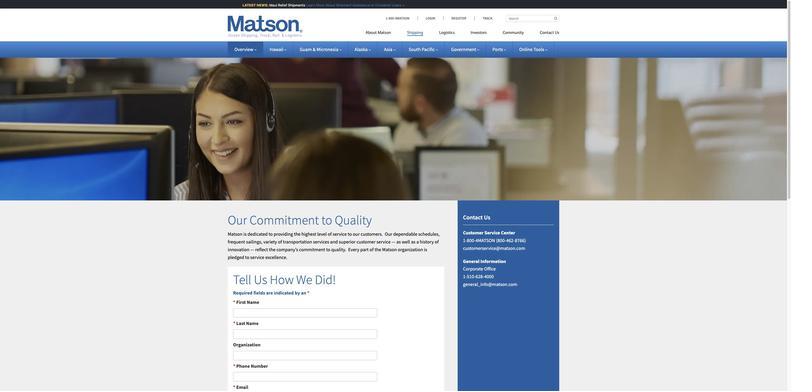 Task type: locate. For each thing, give the bounding box(es) containing it.
about
[[322, 3, 331, 7], [366, 31, 377, 35]]

us inside tell us how we did! required fields are indicated by an *
[[254, 272, 267, 288]]

ports link
[[493, 46, 506, 52]]

0 vertical spatial service
[[333, 231, 347, 237]]

contact us section
[[451, 201, 566, 391]]

of down providing
[[278, 239, 282, 245]]

1 horizontal spatial the
[[294, 231, 301, 237]]

name down fields
[[247, 299, 259, 305]]

latest
[[239, 3, 252, 7]]

us inside section
[[484, 214, 490, 221]]

— down sailings,
[[250, 247, 254, 253]]

to right the pledged
[[245, 254, 249, 260]]

providing
[[274, 231, 293, 237]]

ports
[[493, 46, 503, 52]]

container
[[371, 3, 387, 7]]

462-
[[506, 237, 515, 244]]

0 vertical spatial —
[[392, 239, 396, 245]]

1 vertical spatial contact us
[[463, 214, 490, 221]]

track
[[483, 16, 493, 21]]

alaska
[[355, 46, 368, 52]]

0 horizontal spatial service
[[250, 254, 264, 260]]

service down reflect
[[250, 254, 264, 260]]

community
[[503, 31, 524, 35]]

0 vertical spatial about
[[322, 3, 331, 7]]

* left first
[[233, 299, 235, 305]]

sailings,
[[246, 239, 263, 245]]

0 vertical spatial is
[[244, 231, 247, 237]]

service up and
[[333, 231, 347, 237]]

None text field
[[233, 330, 377, 339], [233, 372, 377, 382], [233, 330, 377, 339], [233, 372, 377, 382]]

1 vertical spatial us
[[484, 214, 490, 221]]

loans
[[388, 3, 398, 7]]

customerservice@matson.com
[[463, 245, 525, 251]]

* left phone
[[233, 363, 235, 369]]

0 horizontal spatial contact
[[463, 214, 483, 221]]

south pacific link
[[409, 46, 438, 52]]

4matson
[[395, 16, 410, 21], [476, 237, 495, 244]]

government link
[[451, 46, 480, 52]]

1 horizontal spatial 800-
[[467, 237, 476, 244]]

—
[[392, 239, 396, 245], [250, 247, 254, 253]]

8766)
[[515, 237, 526, 244]]

number
[[251, 363, 268, 369]]

0 horizontal spatial 800-
[[389, 16, 395, 21]]

as
[[397, 239, 401, 245], [411, 239, 416, 245]]

0 vertical spatial contact us
[[540, 31, 560, 35]]

us inside top menu navigation
[[555, 31, 560, 35]]

to
[[322, 212, 332, 228], [269, 231, 273, 237], [348, 231, 352, 237], [326, 247, 330, 253], [245, 254, 249, 260]]

about inside top menu navigation
[[366, 31, 377, 35]]

contact up "customer"
[[463, 214, 483, 221]]

corporate
[[463, 266, 483, 272]]

0 vertical spatial contact
[[540, 31, 554, 35]]

banner image
[[0, 49, 787, 201]]

* last name
[[233, 321, 259, 327]]

service down customers.
[[377, 239, 391, 245]]

matson left organization
[[382, 247, 397, 253]]

contact inside section
[[463, 214, 483, 221]]

2 vertical spatial 1-
[[463, 274, 467, 280]]

service
[[333, 231, 347, 237], [377, 239, 391, 245], [250, 254, 264, 260]]

last
[[236, 321, 245, 327]]

0 horizontal spatial contact us
[[463, 214, 490, 221]]

* for phone number
[[233, 363, 235, 369]]

* left email
[[233, 384, 235, 391]]

to left our
[[348, 231, 352, 237]]

0 horizontal spatial as
[[397, 239, 401, 245]]

south
[[409, 46, 421, 52]]

are
[[266, 290, 273, 296]]

is down history
[[424, 247, 427, 253]]

email
[[236, 384, 248, 391]]

1 vertical spatial 4matson
[[476, 237, 495, 244]]

* for email
[[233, 384, 235, 391]]

us up fields
[[254, 272, 267, 288]]

*
[[307, 290, 310, 296], [233, 299, 235, 305], [233, 321, 235, 327], [233, 363, 235, 369], [233, 384, 235, 391]]

* first name
[[233, 299, 259, 305]]

about right more on the left top
[[322, 3, 331, 7]]

2 horizontal spatial us
[[555, 31, 560, 35]]

superior
[[339, 239, 356, 245]]

customerservice@matson.com link
[[463, 245, 525, 251]]

1 vertical spatial about
[[366, 31, 377, 35]]

1- down loans
[[386, 16, 389, 21]]

is up the frequent
[[244, 231, 247, 237]]

shipping link
[[399, 28, 431, 39]]

1- inside customer service center 1-800-4matson (800-462-8766) customerservice@matson.com
[[463, 237, 467, 244]]

1 horizontal spatial 4matson
[[476, 237, 495, 244]]

800-
[[389, 16, 395, 21], [467, 237, 476, 244]]

0 horizontal spatial —
[[250, 247, 254, 253]]

news:
[[253, 3, 265, 7]]

overview link
[[235, 46, 257, 52]]

us down search image
[[555, 31, 560, 35]]

reflect
[[255, 247, 268, 253]]

None text field
[[233, 309, 377, 318]]

0 vertical spatial 1-
[[386, 16, 389, 21]]

1 horizontal spatial about
[[366, 31, 377, 35]]

&
[[313, 46, 316, 52]]

matson up the frequent
[[228, 231, 243, 237]]

1 vertical spatial 800-
[[467, 237, 476, 244]]

maui
[[265, 3, 273, 7]]

phone
[[236, 363, 250, 369]]

search image
[[554, 17, 558, 20]]

1 vertical spatial contact
[[463, 214, 483, 221]]

matson
[[378, 31, 391, 35], [228, 231, 243, 237], [382, 247, 397, 253]]

1 horizontal spatial contact us
[[540, 31, 560, 35]]

guam & micronesia
[[300, 46, 338, 52]]

well
[[402, 239, 410, 245]]

0 vertical spatial 4matson
[[395, 16, 410, 21]]

innovation
[[228, 247, 249, 253]]

0 vertical spatial matson
[[378, 31, 391, 35]]

as left well
[[397, 239, 401, 245]]

dependable
[[393, 231, 418, 237]]

the right part
[[375, 247, 381, 253]]

part
[[360, 247, 369, 253]]

2 as from the left
[[411, 239, 416, 245]]

login
[[426, 16, 435, 21]]

company's
[[277, 247, 298, 253]]

2 vertical spatial service
[[250, 254, 264, 260]]

2 vertical spatial us
[[254, 272, 267, 288]]

contact us down search image
[[540, 31, 560, 35]]

1 horizontal spatial us
[[484, 214, 490, 221]]

asia
[[384, 46, 393, 52]]

None search field
[[506, 15, 560, 22]]

highest
[[302, 231, 316, 237]]

1 vertical spatial 1-
[[463, 237, 467, 244]]

* phone number
[[233, 363, 268, 369]]

track link
[[474, 16, 493, 21]]

contact up tools
[[540, 31, 554, 35]]

government
[[451, 46, 476, 52]]

pacific
[[422, 46, 435, 52]]

dedicated
[[248, 231, 268, 237]]

* right "an" in the left of the page
[[307, 290, 310, 296]]

4matson down service
[[476, 237, 495, 244]]

0 vertical spatial us
[[555, 31, 560, 35]]

1 vertical spatial is
[[424, 247, 427, 253]]

1-800-4matson
[[386, 16, 410, 21]]

1 vertical spatial name
[[246, 321, 259, 327]]

1 vertical spatial matson
[[228, 231, 243, 237]]

the down variety
[[269, 247, 276, 253]]

0 vertical spatial name
[[247, 299, 259, 305]]

1 horizontal spatial contact
[[540, 31, 554, 35]]

history
[[420, 239, 434, 245]]

800- down loans
[[389, 16, 395, 21]]

800- down "customer"
[[467, 237, 476, 244]]

— left well
[[392, 239, 396, 245]]

0 horizontal spatial about
[[322, 3, 331, 7]]

information
[[481, 258, 506, 264]]

level
[[317, 231, 327, 237]]

the up transportation
[[294, 231, 301, 237]]

1 vertical spatial —
[[250, 247, 254, 253]]

tools
[[534, 46, 544, 52]]

pledged
[[228, 254, 244, 260]]

contact
[[540, 31, 554, 35], [463, 214, 483, 221]]

to down and
[[326, 247, 330, 253]]

matson up asia
[[378, 31, 391, 35]]

about matson link
[[366, 28, 399, 39]]

frequent
[[228, 239, 245, 245]]

is
[[244, 231, 247, 237], [424, 247, 427, 253]]

about up alaska link
[[366, 31, 377, 35]]

relief
[[274, 3, 283, 7]]

us up service
[[484, 214, 490, 221]]

as left a
[[411, 239, 416, 245]]

* left the last on the left of page
[[233, 321, 235, 327]]

name right the last on the left of page
[[246, 321, 259, 327]]

assistance
[[349, 3, 366, 7]]

community link
[[495, 28, 532, 39]]

of
[[328, 231, 332, 237], [278, 239, 282, 245], [435, 239, 439, 245], [370, 247, 374, 253]]

0 horizontal spatial the
[[269, 247, 276, 253]]

indicated
[[274, 290, 294, 296]]

1 vertical spatial service
[[377, 239, 391, 245]]

services
[[313, 239, 329, 245]]

customer
[[463, 230, 484, 236]]

1 horizontal spatial as
[[411, 239, 416, 245]]

1-
[[386, 16, 389, 21], [463, 237, 467, 244], [463, 274, 467, 280]]

0 horizontal spatial us
[[254, 272, 267, 288]]

center
[[501, 230, 515, 236]]

contact us up "customer"
[[463, 214, 490, 221]]

1- down "customer"
[[463, 237, 467, 244]]

4matson down >
[[395, 16, 410, 21]]

to up variety
[[269, 231, 273, 237]]

1- down the corporate
[[463, 274, 467, 280]]



Task type: vqa. For each thing, say whether or not it's contained in the screenshot.
BUTTON
no



Task type: describe. For each thing, give the bounding box(es) containing it.
2 horizontal spatial the
[[375, 247, 381, 253]]

1-800-4matson link
[[386, 16, 418, 21]]

about matson
[[366, 31, 391, 35]]

1 as from the left
[[397, 239, 401, 245]]

matson inside about matson link
[[378, 31, 391, 35]]

an
[[301, 290, 306, 296]]

alaska link
[[355, 46, 371, 52]]

matson is dedicated to providing the highest level of service to our customers.  our dependable schedules, frequent sailings, variety of transportation services and superior customer service — as well as a history of innovation — reflect the company's commitment to quality.  every part of the matson organization is pledged to service excellence.
[[228, 231, 440, 260]]

transportation
[[283, 239, 312, 245]]

online tools link
[[520, 46, 548, 52]]

our
[[353, 231, 360, 237]]

guam
[[300, 46, 312, 52]]

online tools
[[520, 46, 544, 52]]

510-
[[467, 274, 476, 280]]

1 horizontal spatial is
[[424, 247, 427, 253]]

shipping
[[407, 31, 423, 35]]

Search search field
[[506, 15, 560, 22]]

* inside tell us how we did! required fields are indicated by an *
[[307, 290, 310, 296]]

register link
[[443, 16, 474, 21]]

name for * first name
[[247, 299, 259, 305]]

excellence.
[[265, 254, 287, 260]]

628-
[[476, 274, 484, 280]]

800- inside customer service center 1-800-4matson (800-462-8766) customerservice@matson.com
[[467, 237, 476, 244]]

overview
[[235, 46, 253, 52]]

shipments
[[284, 3, 301, 7]]

did!
[[315, 272, 336, 288]]

guam & micronesia link
[[300, 46, 342, 52]]

logistics link
[[431, 28, 463, 39]]

general_info@matson.com
[[463, 281, 518, 288]]

our
[[228, 212, 247, 228]]

top menu navigation
[[366, 28, 560, 39]]

0 horizontal spatial 4matson
[[395, 16, 410, 21]]

(800-
[[496, 237, 506, 244]]

and
[[330, 239, 338, 245]]

online
[[520, 46, 533, 52]]

hawaii
[[270, 46, 284, 52]]

of right history
[[435, 239, 439, 245]]

customer service center 1-800-4matson (800-462-8766) customerservice@matson.com
[[463, 230, 526, 251]]

Organization text field
[[233, 351, 377, 360]]

contact us link
[[532, 28, 560, 39]]

or
[[367, 3, 370, 7]]

we
[[296, 272, 312, 288]]

contact us inside section
[[463, 214, 490, 221]]

customer
[[357, 239, 376, 245]]

1 horizontal spatial service
[[333, 231, 347, 237]]

2 horizontal spatial service
[[377, 239, 391, 245]]

1- inside general information corporate office 1-510-628-4000 general_info@matson.com
[[463, 274, 467, 280]]

>
[[399, 3, 401, 7]]

organization
[[233, 342, 261, 348]]

first
[[236, 299, 246, 305]]

of right part
[[370, 247, 374, 253]]

1-800-4matson (800-462-8766) link
[[463, 237, 526, 244]]

our commitment to quality
[[228, 212, 372, 228]]

schedules,
[[418, 231, 440, 237]]

hawaii link
[[270, 46, 287, 52]]

a
[[417, 239, 419, 245]]

contact inside contact us link
[[540, 31, 554, 35]]

latest news: maui relief shipments learn more about shipment assistance or container loans >
[[239, 3, 401, 7]]

logistics
[[439, 31, 455, 35]]

fields
[[254, 290, 265, 296]]

south pacific
[[409, 46, 435, 52]]

general_info@matson.com link
[[463, 281, 518, 288]]

asia link
[[384, 46, 396, 52]]

investors
[[471, 31, 487, 35]]

quality.
[[331, 247, 346, 253]]

service
[[485, 230, 500, 236]]

tell us how we did! required fields are indicated by an *
[[233, 272, 336, 296]]

to up level at the bottom of the page
[[322, 212, 332, 228]]

0 horizontal spatial is
[[244, 231, 247, 237]]

variety
[[263, 239, 277, 245]]

4000
[[484, 274, 494, 280]]

* email
[[233, 384, 248, 391]]

customers.
[[361, 231, 383, 237]]

blue matson logo with ocean, shipping, truck, rail and logistics written beneath it. image
[[228, 16, 303, 38]]

shipment
[[332, 3, 348, 7]]

general information corporate office 1-510-628-4000 general_info@matson.com
[[463, 258, 518, 288]]

2 vertical spatial matson
[[382, 247, 397, 253]]

general
[[463, 258, 480, 264]]

micronesia
[[317, 46, 338, 52]]

* for first name
[[233, 299, 235, 305]]

0 vertical spatial 800-
[[389, 16, 395, 21]]

learn
[[302, 3, 311, 7]]

4matson inside customer service center 1-800-4matson (800-462-8766) customerservice@matson.com
[[476, 237, 495, 244]]

commitment
[[250, 212, 319, 228]]

* for last name
[[233, 321, 235, 327]]

how
[[270, 272, 294, 288]]

commitment
[[299, 247, 325, 253]]

name for * last name
[[246, 321, 259, 327]]

learn more about shipment assistance or container loans > link
[[302, 3, 401, 7]]

of right level at the bottom of the page
[[328, 231, 332, 237]]

contact us inside top menu navigation
[[540, 31, 560, 35]]

more
[[312, 3, 321, 7]]

login link
[[418, 16, 443, 21]]

1 horizontal spatial —
[[392, 239, 396, 245]]



